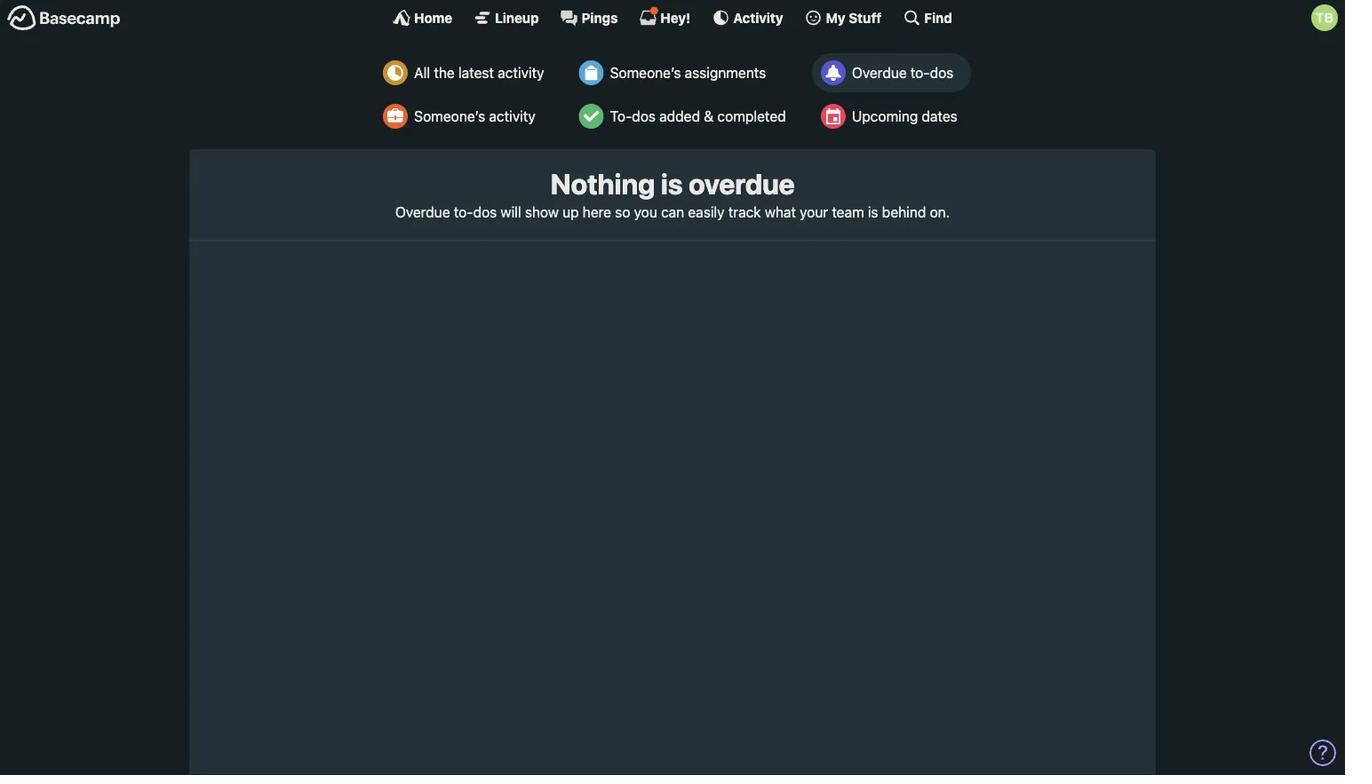 Task type: vqa. For each thing, say whether or not it's contained in the screenshot.
Upcoming dates
yes



Task type: describe. For each thing, give the bounding box(es) containing it.
someone's activity
[[414, 108, 536, 125]]

assignment image
[[579, 60, 604, 85]]

behind
[[882, 203, 926, 220]]

up
[[563, 203, 579, 220]]

overdue to-dos
[[852, 64, 954, 81]]

upcoming dates link
[[812, 97, 971, 136]]

home
[[414, 10, 453, 25]]

all the latest activity
[[414, 64, 544, 81]]

overdue
[[689, 167, 795, 201]]

assignments
[[685, 64, 766, 81]]

to-
[[610, 108, 632, 125]]

lineup link
[[474, 9, 539, 27]]

schedule image
[[821, 104, 846, 129]]

someone's for someone's activity
[[414, 108, 485, 125]]

person report image
[[383, 104, 408, 129]]

reports image
[[821, 60, 846, 85]]

track
[[729, 203, 761, 220]]

to-dos added & completed
[[610, 108, 786, 125]]

here
[[583, 203, 611, 220]]

0 vertical spatial overdue
[[852, 64, 907, 81]]

you
[[634, 203, 658, 220]]

all the latest activity link
[[374, 53, 558, 92]]

main element
[[0, 0, 1345, 35]]

easily
[[688, 203, 725, 220]]

so
[[615, 203, 630, 220]]

someone's for someone's assignments
[[610, 64, 681, 81]]

team
[[832, 203, 864, 220]]

hey! button
[[639, 6, 691, 27]]

all
[[414, 64, 430, 81]]

upcoming dates
[[852, 108, 958, 125]]

nothing is overdue overdue to-dos will show up here so you can easily track what your team is behind on.
[[395, 167, 950, 220]]

someone's assignments link
[[570, 53, 799, 92]]

pings
[[582, 10, 618, 25]]



Task type: locate. For each thing, give the bounding box(es) containing it.
my
[[826, 10, 846, 25]]

1 horizontal spatial overdue
[[852, 64, 907, 81]]

dos up dates
[[930, 64, 954, 81]]

my stuff button
[[805, 9, 882, 27]]

find
[[925, 10, 953, 25]]

to- inside nothing is overdue overdue to-dos will show up here so you can easily track what your team is behind on.
[[454, 203, 473, 220]]

dos
[[930, 64, 954, 81], [632, 108, 656, 125], [473, 203, 497, 220]]

is right the team
[[868, 203, 879, 220]]

someone's down the
[[414, 108, 485, 125]]

on.
[[930, 203, 950, 220]]

my stuff
[[826, 10, 882, 25]]

overdue up upcoming
[[852, 64, 907, 81]]

1 horizontal spatial to-
[[911, 64, 930, 81]]

someone's
[[610, 64, 681, 81], [414, 108, 485, 125]]

1 vertical spatial to-
[[454, 203, 473, 220]]

dos left will at the top of page
[[473, 203, 497, 220]]

is up can
[[661, 167, 683, 201]]

1 horizontal spatial dos
[[632, 108, 656, 125]]

overdue to-dos link
[[812, 53, 971, 92]]

is
[[661, 167, 683, 201], [868, 203, 879, 220]]

0 vertical spatial is
[[661, 167, 683, 201]]

can
[[661, 203, 684, 220]]

overdue inside nothing is overdue overdue to-dos will show up here so you can easily track what your team is behind on.
[[395, 203, 450, 220]]

0 vertical spatial activity
[[498, 64, 544, 81]]

added
[[660, 108, 700, 125]]

will
[[501, 203, 521, 220]]

lineup
[[495, 10, 539, 25]]

activity
[[733, 10, 783, 25]]

stuff
[[849, 10, 882, 25]]

0 vertical spatial dos
[[930, 64, 954, 81]]

0 horizontal spatial someone's
[[414, 108, 485, 125]]

home link
[[393, 9, 453, 27]]

someone's up to-
[[610, 64, 681, 81]]

show
[[525, 203, 559, 220]]

2 vertical spatial dos
[[473, 203, 497, 220]]

dos left added
[[632, 108, 656, 125]]

activity down the all the latest activity
[[489, 108, 536, 125]]

&
[[704, 108, 714, 125]]

to-
[[911, 64, 930, 81], [454, 203, 473, 220]]

someone's activity link
[[374, 97, 558, 136]]

overdue left will at the top of page
[[395, 203, 450, 220]]

todo image
[[579, 104, 604, 129]]

1 vertical spatial dos
[[632, 108, 656, 125]]

0 horizontal spatial is
[[661, 167, 683, 201]]

0 vertical spatial to-
[[911, 64, 930, 81]]

latest
[[459, 64, 494, 81]]

find button
[[903, 9, 953, 27]]

2 horizontal spatial dos
[[930, 64, 954, 81]]

dates
[[922, 108, 958, 125]]

1 horizontal spatial someone's
[[610, 64, 681, 81]]

pings button
[[560, 9, 618, 27]]

someone's assignments
[[610, 64, 766, 81]]

overdue
[[852, 64, 907, 81], [395, 203, 450, 220]]

1 vertical spatial activity
[[489, 108, 536, 125]]

to-dos added & completed link
[[570, 97, 799, 136]]

dos inside nothing is overdue overdue to-dos will show up here so you can easily track what your team is behind on.
[[473, 203, 497, 220]]

activity right latest
[[498, 64, 544, 81]]

upcoming
[[852, 108, 918, 125]]

switch accounts image
[[7, 4, 121, 32]]

nothing
[[550, 167, 655, 201]]

1 vertical spatial overdue
[[395, 203, 450, 220]]

hey!
[[661, 10, 691, 25]]

0 horizontal spatial overdue
[[395, 203, 450, 220]]

the
[[434, 64, 455, 81]]

to- left will at the top of page
[[454, 203, 473, 220]]

tim burton image
[[1312, 4, 1338, 31]]

1 vertical spatial is
[[868, 203, 879, 220]]

0 vertical spatial someone's
[[610, 64, 681, 81]]

activity report image
[[383, 60, 408, 85]]

completed
[[718, 108, 786, 125]]

1 vertical spatial someone's
[[414, 108, 485, 125]]

what
[[765, 203, 796, 220]]

to- up upcoming dates
[[911, 64, 930, 81]]

activity link
[[712, 9, 783, 27]]

your
[[800, 203, 828, 220]]

0 horizontal spatial to-
[[454, 203, 473, 220]]

1 horizontal spatial is
[[868, 203, 879, 220]]

0 horizontal spatial dos
[[473, 203, 497, 220]]

activity
[[498, 64, 544, 81], [489, 108, 536, 125]]

to- inside overdue to-dos link
[[911, 64, 930, 81]]



